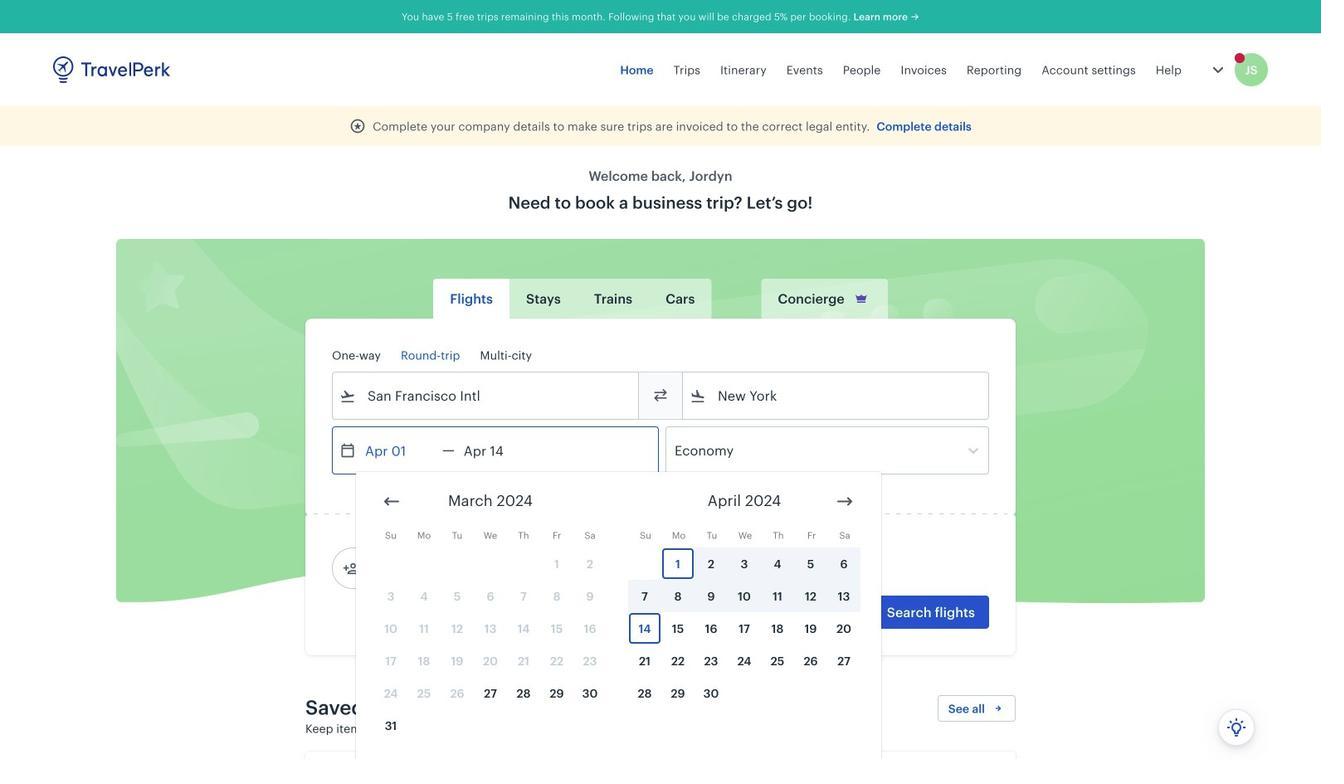 Task type: locate. For each thing, give the bounding box(es) containing it.
Depart text field
[[356, 427, 442, 474]]

move backward to switch to the previous month. image
[[382, 492, 402, 512]]

Return text field
[[455, 427, 541, 474]]

From search field
[[356, 383, 617, 409]]

To search field
[[706, 383, 967, 409]]



Task type: vqa. For each thing, say whether or not it's contained in the screenshot.
"Add First Traveler" search box
no



Task type: describe. For each thing, give the bounding box(es) containing it.
move forward to switch to the next month. image
[[835, 492, 855, 512]]

calendar application
[[356, 472, 1321, 759]]



